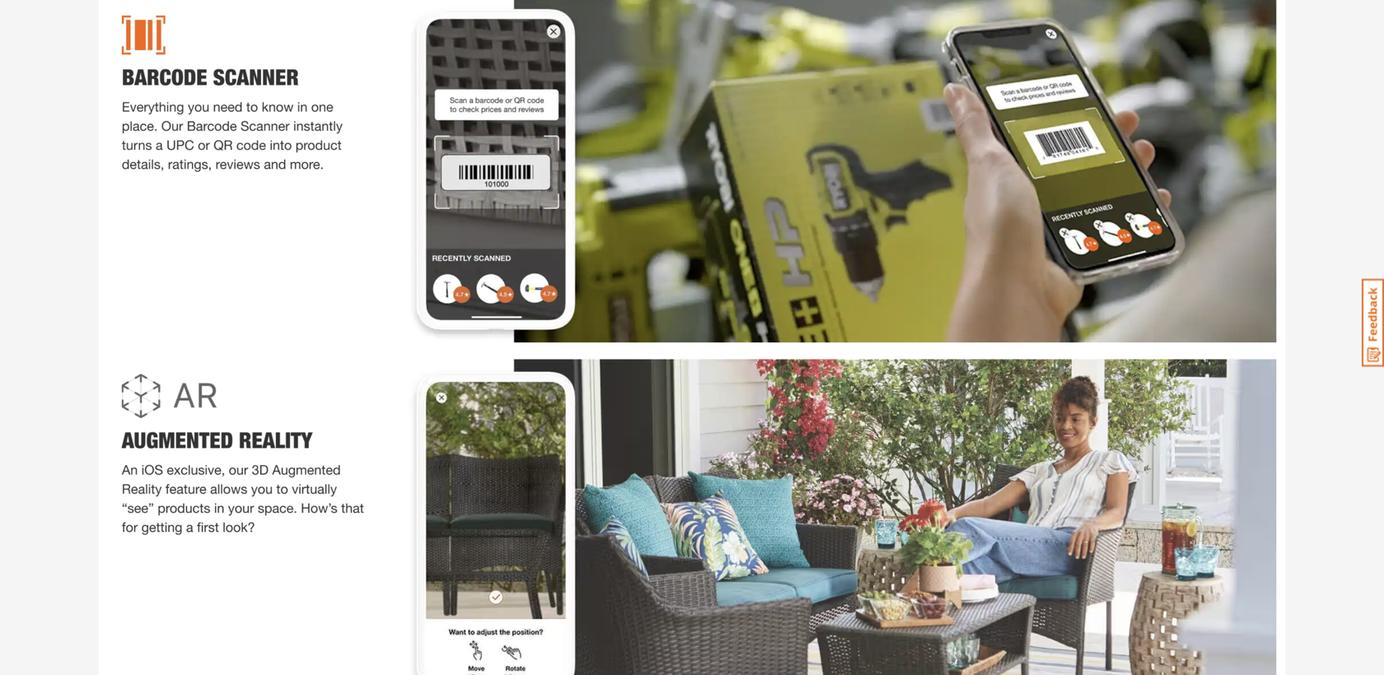 Task type: vqa. For each thing, say whether or not it's contained in the screenshot.
top  image
yes



Task type: describe. For each thing, give the bounding box(es) containing it.
1  image from the top
[[404, 0, 1277, 343]]

barcode scanner everything you need to know in one place. our barcode scanner instantly turns a upc or qr code into product details, ratings, reviews and more. image
[[107, 0, 387, 294]]

2  image from the top
[[404, 359, 1277, 676]]



Task type: locate. For each thing, give the bounding box(es) containing it.
0 vertical spatial  image
[[404, 0, 1277, 343]]

1 vertical spatial  image
[[404, 359, 1277, 676]]

 image
[[404, 0, 1277, 343], [404, 359, 1277, 676]]

augmented reality an ios exclusive, our 3d augmented reality feature allows you to virtually "see" products in your space. how's that for getting a first look? image
[[107, 359, 387, 658]]

feedback link image
[[1362, 278, 1384, 367]]



